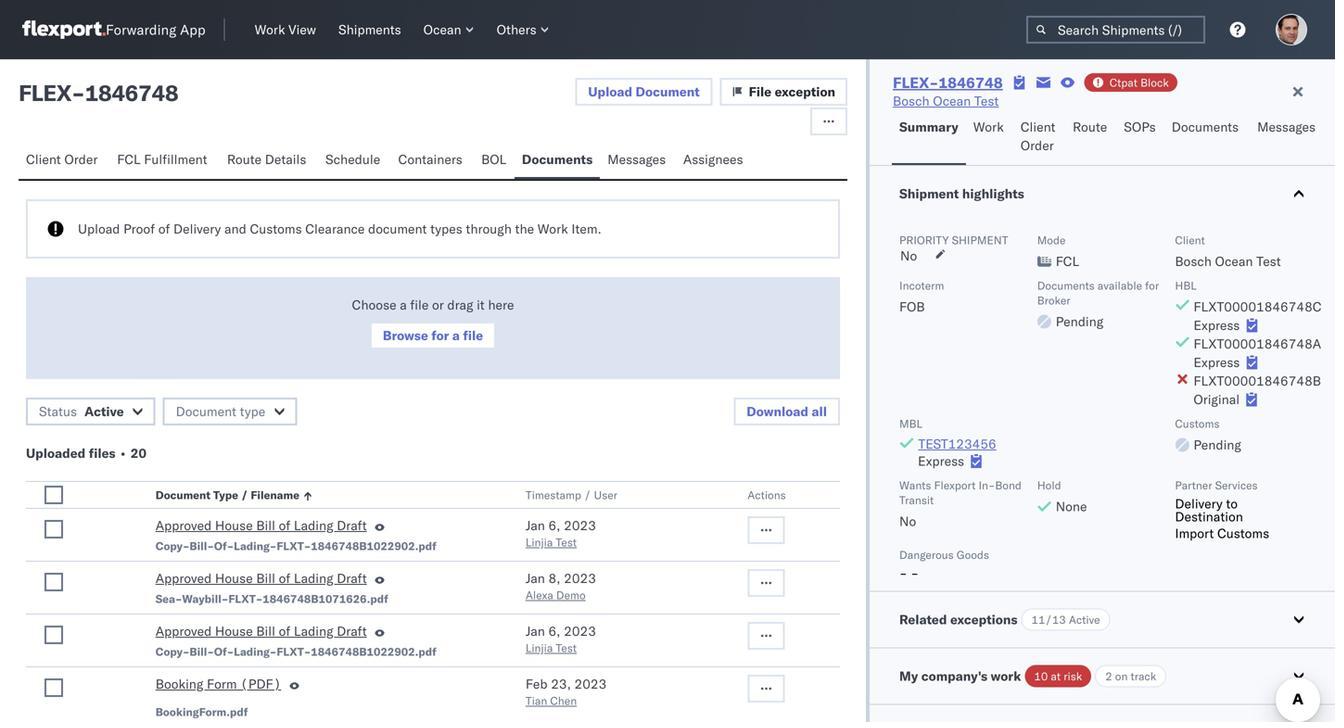 Task type: vqa. For each thing, say whether or not it's contained in the screenshot.


Task type: describe. For each thing, give the bounding box(es) containing it.
test123456
[[919, 436, 997, 452]]

of up 'sea-waybill-flxt-1846748b1071626.pdf'
[[279, 570, 291, 587]]

it
[[477, 297, 485, 313]]

or
[[432, 297, 444, 313]]

3 approved house bill of lading draft from the top
[[156, 623, 367, 639]]

2 1846748b1022902.pdf from the top
[[311, 645, 437, 659]]

and
[[224, 221, 247, 237]]

alexa
[[526, 588, 553, 602]]

3 approved from the top
[[156, 623, 212, 639]]

forwarding
[[106, 21, 176, 38]]

priority
[[900, 233, 949, 247]]

active for status active
[[84, 403, 124, 420]]

1 copy-bill-of-lading-flxt-1846748b1022902.pdf from the top
[[156, 539, 437, 553]]

bosch ocean test
[[893, 93, 999, 109]]

item.
[[572, 221, 602, 237]]

types
[[430, 221, 463, 237]]

my
[[900, 668, 918, 684]]

browse for a file
[[383, 327, 483, 344]]

upload proof of delivery and customs clearance document types through the work item.
[[78, 221, 602, 237]]

view
[[289, 21, 316, 38]]

sops button
[[1117, 110, 1165, 165]]

1 linjia from the top
[[526, 536, 553, 550]]

fulfillment
[[144, 151, 207, 167]]

pending for documents available for broker
[[1056, 313, 1104, 330]]

transit
[[900, 493, 934, 507]]

type
[[240, 403, 266, 420]]

of right proof
[[158, 221, 170, 237]]

ocean inside bosch ocean test link
[[933, 93, 971, 109]]

ctpat
[[1110, 76, 1138, 89]]

others button
[[489, 18, 557, 42]]

23,
[[551, 676, 571, 692]]

uploaded files ∙ 20
[[26, 445, 147, 461]]

bond
[[996, 479, 1022, 492]]

company's
[[922, 668, 988, 684]]

wants
[[900, 479, 931, 492]]

no inside wants flexport in-bond transit no
[[900, 513, 917, 530]]

shipment highlights button
[[870, 166, 1336, 222]]

0 vertical spatial flxt-
[[277, 539, 311, 553]]

forwarding app
[[106, 21, 206, 38]]

jan 8, 2023 alexa demo
[[526, 570, 596, 602]]

1 lading- from the top
[[234, 539, 277, 553]]

forwarding app link
[[22, 20, 206, 39]]

bill for first approved house bill of lading draft link from the bottom of the page
[[256, 623, 275, 639]]

sea-waybill-flxt-1846748b1071626.pdf
[[156, 592, 388, 606]]

block
[[1141, 76, 1169, 89]]

status
[[39, 403, 77, 420]]

0 horizontal spatial client order button
[[19, 143, 110, 179]]

schedule
[[326, 151, 380, 167]]

1 horizontal spatial -
[[900, 565, 908, 582]]

route details button
[[220, 143, 318, 179]]

2 bill- from the top
[[190, 645, 214, 659]]

others
[[497, 21, 537, 38]]

0 vertical spatial a
[[400, 297, 407, 313]]

2 house from the top
[[215, 570, 253, 587]]

2023 for 2nd approved house bill of lading draft link from the bottom
[[564, 570, 596, 587]]

on
[[1116, 670, 1128, 684]]

0 horizontal spatial file
[[410, 297, 429, 313]]

work view
[[255, 21, 316, 38]]

ocean inside the client bosch ocean test incoterm fob
[[1215, 253, 1253, 269]]

bol button
[[474, 143, 515, 179]]

schedule button
[[318, 143, 391, 179]]

0 horizontal spatial -
[[71, 79, 85, 107]]

test123456 button
[[918, 436, 997, 452]]

6, for first approved house bill of lading draft link from the bottom of the page
[[549, 623, 561, 639]]

0 horizontal spatial documents button
[[515, 143, 600, 179]]

Search Shipments (/) text field
[[1027, 16, 1206, 44]]

3 lading from the top
[[294, 623, 333, 639]]

active for 11/13 active
[[1069, 613, 1101, 627]]

1 horizontal spatial client order button
[[1013, 110, 1066, 165]]

test inside bosch ocean test link
[[975, 93, 999, 109]]

0 horizontal spatial messages button
[[600, 143, 676, 179]]

flex-
[[893, 73, 939, 92]]

0 vertical spatial no
[[901, 248, 917, 264]]

2 horizontal spatial -
[[911, 565, 919, 582]]

flxt00001846748b
[[1194, 373, 1322, 389]]

all
[[812, 403, 827, 420]]

document type
[[176, 403, 266, 420]]

2023 inside feb 23, 2023 tian chen
[[575, 676, 607, 692]]

related exceptions
[[900, 612, 1018, 628]]

hold
[[1038, 479, 1062, 492]]

0 horizontal spatial delivery
[[173, 221, 221, 237]]

assignees button
[[676, 143, 754, 179]]

11/13
[[1032, 613, 1066, 627]]

fob
[[900, 299, 925, 315]]

services
[[1216, 479, 1258, 492]]

through
[[466, 221, 512, 237]]

document for type
[[176, 403, 236, 420]]

risk
[[1064, 670, 1083, 684]]

0 vertical spatial document
[[636, 83, 700, 100]]

1 horizontal spatial work
[[538, 221, 568, 237]]

broker
[[1038, 294, 1071, 307]]

actions
[[748, 488, 786, 502]]

2 on track
[[1106, 670, 1157, 684]]

1 horizontal spatial documents button
[[1165, 110, 1250, 165]]

0 vertical spatial customs
[[250, 221, 302, 237]]

1 of- from the top
[[214, 539, 234, 553]]

upload for upload proof of delivery and customs clearance document types through the work item.
[[78, 221, 120, 237]]

choose a file or drag it here
[[352, 297, 514, 313]]

app
[[180, 21, 206, 38]]

download all button
[[734, 398, 840, 426]]

0 horizontal spatial client
[[26, 151, 61, 167]]

order inside the client order
[[1021, 137, 1054, 153]]

shipments link
[[331, 18, 409, 42]]

sea-
[[156, 592, 182, 606]]

ocean button
[[416, 18, 482, 42]]

choose
[[352, 297, 397, 313]]

0 horizontal spatial 1846748
[[85, 79, 178, 107]]

hbl
[[1175, 279, 1197, 293]]

(pdf)
[[240, 676, 281, 692]]

documents inside documents available for broker
[[1038, 279, 1095, 293]]

1 vertical spatial flxt-
[[228, 592, 263, 606]]

2023 for first approved house bill of lading draft link from the top
[[564, 518, 596, 534]]

incoterm
[[900, 279, 945, 293]]

0 horizontal spatial messages
[[608, 151, 666, 167]]

10 at risk
[[1034, 670, 1083, 684]]

for inside button
[[432, 327, 449, 344]]

0 horizontal spatial order
[[64, 151, 98, 167]]

booking
[[156, 676, 203, 692]]

timestamp / user button
[[522, 484, 711, 503]]

2 jan 6, 2023 linjia test from the top
[[526, 623, 596, 655]]

work for work
[[974, 119, 1004, 135]]

0 horizontal spatial documents
[[522, 151, 593, 167]]

documents available for broker
[[1038, 279, 1159, 307]]

2 draft from the top
[[337, 570, 367, 587]]

1 bill- from the top
[[190, 539, 214, 553]]

wants flexport in-bond transit no
[[900, 479, 1022, 530]]

3 house from the top
[[215, 623, 253, 639]]

destination
[[1175, 509, 1244, 525]]

0 horizontal spatial client order
[[26, 151, 98, 167]]

original
[[1194, 391, 1240, 408]]

1 lading from the top
[[294, 518, 333, 534]]

user
[[594, 488, 618, 502]]

2 vertical spatial flxt-
[[277, 645, 311, 659]]

3 approved house bill of lading draft link from the top
[[156, 622, 367, 645]]

bol
[[481, 151, 507, 167]]

document for type
[[156, 488, 211, 502]]

shipment
[[900, 185, 959, 202]]

goods
[[957, 548, 990, 562]]

none
[[1056, 499, 1087, 515]]

1 house from the top
[[215, 518, 253, 534]]

flex-1846748
[[893, 73, 1003, 92]]

client bosch ocean test incoterm fob
[[900, 233, 1281, 315]]

of down filename
[[279, 518, 291, 534]]

fcl for fcl
[[1056, 253, 1080, 269]]

file exception
[[749, 83, 836, 100]]



Task type: locate. For each thing, give the bounding box(es) containing it.
0 vertical spatial 1846748b1022902.pdf
[[311, 539, 437, 553]]

2 approved house bill of lading draft from the top
[[156, 570, 367, 587]]

2 horizontal spatial documents
[[1172, 119, 1239, 135]]

6,
[[549, 518, 561, 534], [549, 623, 561, 639]]

approved house bill of lading draft up 'sea-waybill-flxt-1846748b1071626.pdf'
[[156, 570, 367, 587]]

pending down broker
[[1056, 313, 1104, 330]]

document inside button
[[156, 488, 211, 502]]

exceptions
[[951, 612, 1018, 628]]

1 vertical spatial lading
[[294, 570, 333, 587]]

0 vertical spatial upload
[[588, 83, 633, 100]]

1 bill from the top
[[256, 518, 275, 534]]

1 vertical spatial file
[[463, 327, 483, 344]]

2 jan from the top
[[526, 570, 545, 587]]

2 6, from the top
[[549, 623, 561, 639]]

0 horizontal spatial route
[[227, 151, 262, 167]]

0 vertical spatial delivery
[[173, 221, 221, 237]]

bill down 'sea-waybill-flxt-1846748b1071626.pdf'
[[256, 623, 275, 639]]

approved down sea-
[[156, 623, 212, 639]]

in-
[[979, 479, 996, 492]]

copy-
[[156, 539, 190, 553], [156, 645, 190, 659]]

draft up the 1846748b1071626.pdf
[[337, 570, 367, 587]]

8,
[[549, 570, 561, 587]]

20
[[131, 445, 147, 461]]

active
[[84, 403, 124, 420], [1069, 613, 1101, 627]]

client down flex
[[26, 151, 61, 167]]

flxt- down filename
[[277, 539, 311, 553]]

jan 6, 2023 linjia test down timestamp
[[526, 518, 596, 550]]

sops
[[1124, 119, 1156, 135]]

2 vertical spatial approved house bill of lading draft
[[156, 623, 367, 639]]

3 draft from the top
[[337, 623, 367, 639]]

1 vertical spatial document
[[176, 403, 236, 420]]

approved up sea-
[[156, 570, 212, 587]]

for down or
[[432, 327, 449, 344]]

flxt- right sea-
[[228, 592, 263, 606]]

fcl
[[117, 151, 141, 167], [1056, 253, 1080, 269]]

test up the "flxt00001846748c" on the right
[[1257, 253, 1281, 269]]

2 copy-bill-of-lading-flxt-1846748b1022902.pdf from the top
[[156, 645, 437, 659]]

1 vertical spatial for
[[432, 327, 449, 344]]

1 vertical spatial bill-
[[190, 645, 214, 659]]

delivery inside partner services delivery to destination import customs dangerous goods - -
[[1175, 496, 1223, 512]]

summary
[[900, 119, 959, 135]]

for inside documents available for broker
[[1146, 279, 1159, 293]]

work inside button
[[974, 119, 1004, 135]]

delivery
[[173, 221, 221, 237], [1175, 496, 1223, 512]]

ocean inside ocean button
[[424, 21, 462, 38]]

2023 down demo
[[564, 623, 596, 639]]

2023 for first approved house bill of lading draft link from the bottom of the page
[[564, 623, 596, 639]]

0 vertical spatial route
[[1073, 119, 1108, 135]]

copy-bill-of-lading-flxt-1846748b1022902.pdf
[[156, 539, 437, 553], [156, 645, 437, 659]]

containers
[[398, 151, 463, 167]]

express down test123456 button
[[918, 453, 965, 469]]

1 horizontal spatial messages button
[[1250, 110, 1326, 165]]

1 horizontal spatial ocean
[[933, 93, 971, 109]]

approved house bill of lading draft
[[156, 518, 367, 534], [156, 570, 367, 587], [156, 623, 367, 639]]

timestamp
[[526, 488, 581, 502]]

0 vertical spatial ocean
[[424, 21, 462, 38]]

0 vertical spatial file
[[410, 297, 429, 313]]

0 vertical spatial for
[[1146, 279, 1159, 293]]

test inside the client bosch ocean test incoterm fob
[[1257, 253, 1281, 269]]

0 horizontal spatial fcl
[[117, 151, 141, 167]]

approved
[[156, 518, 212, 534], [156, 570, 212, 587], [156, 623, 212, 639]]

2 vertical spatial documents
[[1038, 279, 1095, 293]]

0 vertical spatial bill
[[256, 518, 275, 534]]

work
[[991, 668, 1021, 684]]

1 vertical spatial jan
[[526, 570, 545, 587]]

customs down the to
[[1218, 525, 1270, 542]]

of- down type
[[214, 539, 234, 553]]

1 vertical spatial draft
[[337, 570, 367, 587]]

bosch down 'flex-'
[[893, 93, 930, 109]]

work down bosch ocean test link
[[974, 119, 1004, 135]]

1846748b1022902.pdf down the 1846748b1071626.pdf
[[311, 645, 437, 659]]

flxt-
[[277, 539, 311, 553], [228, 592, 263, 606], [277, 645, 311, 659]]

order down the flex - 1846748
[[64, 151, 98, 167]]

6, down alexa
[[549, 623, 561, 639]]

1 vertical spatial client
[[26, 151, 61, 167]]

0 vertical spatial client
[[1021, 119, 1056, 135]]

express up original
[[1194, 354, 1240, 371]]

2023
[[564, 518, 596, 534], [564, 570, 596, 587], [564, 623, 596, 639], [575, 676, 607, 692]]

2 bill from the top
[[256, 570, 275, 587]]

client order button down flex
[[19, 143, 110, 179]]

jan down timestamp
[[526, 518, 545, 534]]

1 / from the left
[[241, 488, 248, 502]]

1 vertical spatial documents
[[522, 151, 593, 167]]

work
[[255, 21, 285, 38], [974, 119, 1004, 135], [538, 221, 568, 237]]

0 vertical spatial bosch
[[893, 93, 930, 109]]

browse
[[383, 327, 428, 344]]

file
[[410, 297, 429, 313], [463, 327, 483, 344]]

route for route details
[[227, 151, 262, 167]]

documents up broker
[[1038, 279, 1095, 293]]

partner services delivery to destination import customs dangerous goods - -
[[900, 479, 1270, 582]]

1 vertical spatial approved
[[156, 570, 212, 587]]

documents button right bol at the left of page
[[515, 143, 600, 179]]

fcl fulfillment
[[117, 151, 207, 167]]

1 approved from the top
[[156, 518, 212, 534]]

flxt- up (pdf)
[[277, 645, 311, 659]]

0 horizontal spatial a
[[400, 297, 407, 313]]

1 vertical spatial of-
[[214, 645, 234, 659]]

linjia up feb
[[526, 641, 553, 655]]

0 vertical spatial fcl
[[117, 151, 141, 167]]

work view link
[[247, 18, 324, 42]]

1 copy- from the top
[[156, 539, 190, 553]]

route left sops
[[1073, 119, 1108, 135]]

partner
[[1175, 479, 1213, 492]]

shipment
[[952, 233, 1009, 247]]

1846748b1022902.pdf up the 1846748b1071626.pdf
[[311, 539, 437, 553]]

client inside the client bosch ocean test incoterm fob
[[1175, 233, 1205, 247]]

0 vertical spatial bill-
[[190, 539, 214, 553]]

flxt00001846748a
[[1194, 336, 1322, 352]]

fcl for fcl fulfillment
[[117, 151, 141, 167]]

2 horizontal spatial work
[[974, 119, 1004, 135]]

approved house bill of lading draft link down 'sea-waybill-flxt-1846748b1071626.pdf'
[[156, 622, 367, 645]]

1 jan from the top
[[526, 518, 545, 534]]

type
[[213, 488, 238, 502]]

1 vertical spatial ocean
[[933, 93, 971, 109]]

ocean down flex-1846748
[[933, 93, 971, 109]]

0 vertical spatial lading-
[[234, 539, 277, 553]]

flex - 1846748
[[19, 79, 178, 107]]

1 approved house bill of lading draft from the top
[[156, 518, 367, 534]]

work button
[[966, 110, 1013, 165]]

0 vertical spatial documents
[[1172, 119, 1239, 135]]

bosch inside the client bosch ocean test incoterm fob
[[1175, 253, 1212, 269]]

0 horizontal spatial bosch
[[893, 93, 930, 109]]

1 horizontal spatial /
[[584, 488, 591, 502]]

delivery down the partner at bottom right
[[1175, 496, 1223, 512]]

ctpat block
[[1110, 76, 1169, 89]]

2 lading- from the top
[[234, 645, 277, 659]]

order right work button at the right top
[[1021, 137, 1054, 153]]

lading up the 1846748b1071626.pdf
[[294, 570, 333, 587]]

1 horizontal spatial file
[[463, 327, 483, 344]]

2 vertical spatial client
[[1175, 233, 1205, 247]]

1 draft from the top
[[337, 518, 367, 534]]

pending up the services
[[1194, 437, 1242, 453]]

a inside button
[[452, 327, 460, 344]]

6, down timestamp
[[549, 518, 561, 534]]

flexport
[[934, 479, 976, 492]]

linjia up 8,
[[526, 536, 553, 550]]

exception
[[775, 83, 836, 100]]

ocean right shipments
[[424, 21, 462, 38]]

1 vertical spatial express
[[1194, 354, 1240, 371]]

1 horizontal spatial route
[[1073, 119, 1108, 135]]

express for flxt00001846748c
[[1194, 317, 1240, 333]]

2 copy- from the top
[[156, 645, 190, 659]]

lading- down filename
[[234, 539, 277, 553]]

1 vertical spatial a
[[452, 327, 460, 344]]

upload for upload document
[[588, 83, 633, 100]]

1 horizontal spatial pending
[[1194, 437, 1242, 453]]

for
[[1146, 279, 1159, 293], [432, 327, 449, 344]]

copy- up sea-
[[156, 539, 190, 553]]

approved house bill of lading draft link
[[156, 517, 367, 539], [156, 569, 367, 592], [156, 622, 367, 645]]

1 vertical spatial fcl
[[1056, 253, 1080, 269]]

customs inside partner services delivery to destination import customs dangerous goods - -
[[1218, 525, 1270, 542]]

3 bill from the top
[[256, 623, 275, 639]]

1 horizontal spatial messages
[[1258, 119, 1316, 135]]

fcl inside fcl fulfillment button
[[117, 151, 141, 167]]

1 vertical spatial approved house bill of lading draft link
[[156, 569, 367, 592]]

1 vertical spatial jan 6, 2023 linjia test
[[526, 623, 596, 655]]

route details
[[227, 151, 306, 167]]

demo
[[556, 588, 586, 602]]

0 vertical spatial copy-
[[156, 539, 190, 553]]

lading
[[294, 518, 333, 534], [294, 570, 333, 587], [294, 623, 333, 639]]

/ inside "button"
[[584, 488, 591, 502]]

/ left user
[[584, 488, 591, 502]]

1 6, from the top
[[549, 518, 561, 534]]

0 horizontal spatial /
[[241, 488, 248, 502]]

approved house bill of lading draft link down filename
[[156, 517, 367, 539]]

active right 11/13
[[1069, 613, 1101, 627]]

3 jan from the top
[[526, 623, 545, 639]]

file left or
[[410, 297, 429, 313]]

1 vertical spatial customs
[[1175, 417, 1220, 431]]

1846748 down forwarding
[[85, 79, 178, 107]]

1 horizontal spatial active
[[1069, 613, 1101, 627]]

bill for 2nd approved house bill of lading draft link from the bottom
[[256, 570, 275, 587]]

0 vertical spatial copy-bill-of-lading-flxt-1846748b1022902.pdf
[[156, 539, 437, 553]]

None checkbox
[[45, 486, 63, 505], [45, 520, 63, 539], [45, 626, 63, 645], [45, 486, 63, 505], [45, 520, 63, 539], [45, 626, 63, 645]]

copy-bill-of-lading-flxt-1846748b1022902.pdf up (pdf)
[[156, 645, 437, 659]]

bosch ocean test link
[[893, 92, 999, 110]]

documents right sops
[[1172, 119, 1239, 135]]

jan 6, 2023 linjia test up 23,
[[526, 623, 596, 655]]

lading-
[[234, 539, 277, 553], [234, 645, 277, 659]]

here
[[488, 297, 514, 313]]

1 horizontal spatial fcl
[[1056, 253, 1080, 269]]

a down drag on the left top of page
[[452, 327, 460, 344]]

document
[[368, 221, 427, 237]]

2 linjia from the top
[[526, 641, 553, 655]]

test up 8,
[[556, 536, 577, 550]]

dangerous
[[900, 548, 954, 562]]

2 approved house bill of lading draft link from the top
[[156, 569, 367, 592]]

1 vertical spatial lading-
[[234, 645, 277, 659]]

2023 right 23,
[[575, 676, 607, 692]]

bill down filename
[[256, 518, 275, 534]]

2023 down timestamp / user
[[564, 518, 596, 534]]

0 vertical spatial approved house bill of lading draft link
[[156, 517, 367, 539]]

bill- up booking form (pdf)
[[190, 645, 214, 659]]

0 vertical spatial approved house bill of lading draft
[[156, 518, 367, 534]]

house down waybill-
[[215, 623, 253, 639]]

0 vertical spatial draft
[[337, 518, 367, 534]]

bill for first approved house bill of lading draft link from the top
[[256, 518, 275, 534]]

no down the transit
[[900, 513, 917, 530]]

upload document button
[[575, 78, 713, 106]]

6, for first approved house bill of lading draft link from the top
[[549, 518, 561, 534]]

document type / filename button
[[152, 484, 489, 503]]

2 vertical spatial document
[[156, 488, 211, 502]]

bill- up waybill-
[[190, 539, 214, 553]]

0 vertical spatial messages
[[1258, 119, 1316, 135]]

1 vertical spatial copy-
[[156, 645, 190, 659]]

2 of- from the top
[[214, 645, 234, 659]]

0 vertical spatial lading
[[294, 518, 333, 534]]

flxt00001846748c
[[1194, 299, 1322, 315]]

booking form (pdf) link
[[156, 675, 281, 697]]

1 horizontal spatial upload
[[588, 83, 633, 100]]

to
[[1226, 496, 1238, 512]]

customs down original
[[1175, 417, 1220, 431]]

2
[[1106, 670, 1113, 684]]

fcl down mode
[[1056, 253, 1080, 269]]

2 lading from the top
[[294, 570, 333, 587]]

for right available
[[1146, 279, 1159, 293]]

test up 23,
[[556, 641, 577, 655]]

1 horizontal spatial client order
[[1021, 119, 1056, 153]]

/ right type
[[241, 488, 248, 502]]

documents right bol button
[[522, 151, 593, 167]]

2 vertical spatial jan
[[526, 623, 545, 639]]

client order down flex
[[26, 151, 98, 167]]

1 vertical spatial bill
[[256, 570, 275, 587]]

track
[[1131, 670, 1157, 684]]

download all
[[747, 403, 827, 420]]

1 horizontal spatial 1846748
[[939, 73, 1003, 92]]

lading down the 1846748b1071626.pdf
[[294, 623, 333, 639]]

approved house bill of lading draft link up 'sea-waybill-flxt-1846748b1071626.pdf'
[[156, 569, 367, 592]]

test up work button at the right top
[[975, 93, 999, 109]]

delivery left and
[[173, 221, 221, 237]]

1846748 up bosch ocean test
[[939, 73, 1003, 92]]

bill up 'sea-waybill-flxt-1846748b1071626.pdf'
[[256, 570, 275, 587]]

flex-1846748 link
[[893, 73, 1003, 92]]

flexport. image
[[22, 20, 106, 39]]

a
[[400, 297, 407, 313], [452, 327, 460, 344]]

bookingform.pdf
[[156, 705, 248, 719]]

documents button right sops
[[1165, 110, 1250, 165]]

2 approved from the top
[[156, 570, 212, 587]]

None checkbox
[[45, 573, 63, 592], [45, 679, 63, 697], [45, 573, 63, 592], [45, 679, 63, 697]]

client up hbl
[[1175, 233, 1205, 247]]

messages
[[1258, 119, 1316, 135], [608, 151, 666, 167]]

at
[[1051, 670, 1061, 684]]

draft down document type / filename button
[[337, 518, 367, 534]]

customs
[[250, 221, 302, 237], [1175, 417, 1220, 431], [1218, 525, 1270, 542]]

2 vertical spatial approved house bill of lading draft link
[[156, 622, 367, 645]]

file inside browse for a file button
[[463, 327, 483, 344]]

1846748
[[939, 73, 1003, 92], [85, 79, 178, 107]]

client order right work button at the right top
[[1021, 119, 1056, 153]]

2 vertical spatial express
[[918, 453, 965, 469]]

tian
[[526, 694, 547, 708]]

1 1846748b1022902.pdf from the top
[[311, 539, 437, 553]]

bosch up hbl
[[1175, 253, 1212, 269]]

upload document
[[588, 83, 700, 100]]

drag
[[447, 297, 473, 313]]

approved house bill of lading draft down 'sea-waybill-flxt-1846748b1071626.pdf'
[[156, 623, 367, 639]]

0 vertical spatial approved
[[156, 518, 212, 534]]

2 vertical spatial house
[[215, 623, 253, 639]]

work for work view
[[255, 21, 285, 38]]

1 vertical spatial pending
[[1194, 437, 1242, 453]]

express for flxt00001846748a
[[1194, 354, 1240, 371]]

jan inside jan 8, 2023 alexa demo
[[526, 570, 545, 587]]

approved down document type / filename
[[156, 518, 212, 534]]

0 vertical spatial jan 6, 2023 linjia test
[[526, 518, 596, 550]]

bill
[[256, 518, 275, 534], [256, 570, 275, 587], [256, 623, 275, 639]]

browse for a file button
[[370, 322, 496, 350]]

lading down document type / filename button
[[294, 518, 333, 534]]

pending for customs
[[1194, 437, 1242, 453]]

0 vertical spatial house
[[215, 518, 253, 534]]

1 vertical spatial delivery
[[1175, 496, 1223, 512]]

ocean up the "flxt00001846748c" on the right
[[1215, 253, 1253, 269]]

client order button up highlights
[[1013, 110, 1066, 165]]

0 vertical spatial jan
[[526, 518, 545, 534]]

flex
[[19, 79, 71, 107]]

jan up alexa
[[526, 570, 545, 587]]

client order button
[[1013, 110, 1066, 165], [19, 143, 110, 179]]

house
[[215, 518, 253, 534], [215, 570, 253, 587], [215, 623, 253, 639]]

1 vertical spatial bosch
[[1175, 253, 1212, 269]]

feb
[[526, 676, 548, 692]]

1 vertical spatial messages
[[608, 151, 666, 167]]

house down document type / filename
[[215, 518, 253, 534]]

2023 inside jan 8, 2023 alexa demo
[[564, 570, 596, 587]]

shipments
[[339, 21, 401, 38]]

2 horizontal spatial client
[[1175, 233, 1205, 247]]

jan down alexa
[[526, 623, 545, 639]]

2023 up demo
[[564, 570, 596, 587]]

0 horizontal spatial for
[[432, 327, 449, 344]]

/ inside button
[[241, 488, 248, 502]]

of down 'sea-waybill-flxt-1846748b1071626.pdf'
[[279, 623, 291, 639]]

1 horizontal spatial order
[[1021, 137, 1054, 153]]

1 jan 6, 2023 linjia test from the top
[[526, 518, 596, 550]]

fcl left fulfillment
[[117, 151, 141, 167]]

client right work button at the right top
[[1021, 119, 1056, 135]]

upload inside button
[[588, 83, 633, 100]]

work left view
[[255, 21, 285, 38]]

1 approved house bill of lading draft link from the top
[[156, 517, 367, 539]]

summary button
[[892, 110, 966, 165]]

file down it
[[463, 327, 483, 344]]

mbl
[[900, 417, 923, 431]]

draft down the 1846748b1071626.pdf
[[337, 623, 367, 639]]

∙
[[119, 445, 127, 461]]

work right the
[[538, 221, 568, 237]]

active up the files
[[84, 403, 124, 420]]

1 vertical spatial route
[[227, 151, 262, 167]]

lading- up (pdf)
[[234, 645, 277, 659]]

fcl fulfillment button
[[110, 143, 220, 179]]

copy-bill-of-lading-flxt-1846748b1022902.pdf down filename
[[156, 539, 437, 553]]

house up waybill-
[[215, 570, 253, 587]]

route for route
[[1073, 119, 1108, 135]]

approved house bill of lading draft down filename
[[156, 518, 367, 534]]

1 horizontal spatial documents
[[1038, 279, 1095, 293]]

1 vertical spatial no
[[900, 513, 917, 530]]

related
[[900, 612, 947, 628]]

of-
[[214, 539, 234, 553], [214, 645, 234, 659]]

2 / from the left
[[584, 488, 591, 502]]

1 vertical spatial active
[[1069, 613, 1101, 627]]

1 vertical spatial approved house bill of lading draft
[[156, 570, 367, 587]]

1 horizontal spatial delivery
[[1175, 496, 1223, 512]]



